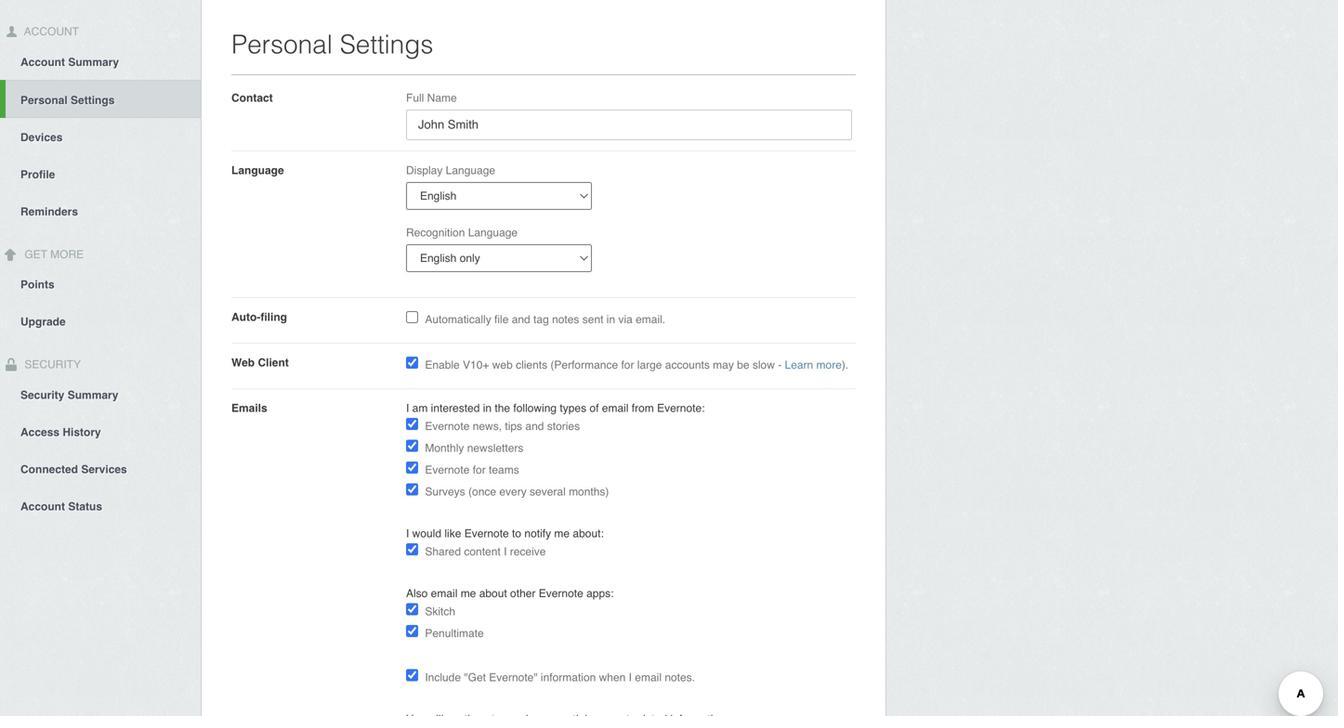 Task type: vqa. For each thing, say whether or not it's contained in the screenshot.
"Account" inside Account Summary LINK
yes



Task type: describe. For each thing, give the bounding box(es) containing it.
to
[[512, 527, 521, 540]]

0 vertical spatial for
[[621, 359, 634, 372]]

1 vertical spatial email
[[431, 587, 458, 600]]

i would like evernote to notify me about:
[[406, 527, 604, 540]]

reminders
[[20, 205, 78, 218]]

tips
[[505, 420, 522, 433]]

stories
[[547, 420, 580, 433]]

1 horizontal spatial personal settings
[[231, 30, 433, 59]]

get
[[24, 248, 47, 261]]

i right when at bottom left
[[629, 671, 632, 684]]

display
[[406, 164, 443, 177]]

Full Name text field
[[406, 110, 852, 140]]

learn
[[785, 359, 813, 372]]

name
[[427, 92, 457, 105]]

notify
[[524, 527, 551, 540]]

2 vertical spatial email
[[635, 671, 662, 684]]

1 vertical spatial settings
[[71, 94, 115, 107]]

would
[[412, 527, 441, 540]]

also email me about other evernote apps:
[[406, 587, 614, 600]]

the
[[495, 402, 510, 415]]

language for display
[[446, 164, 495, 177]]

-
[[778, 359, 782, 372]]

monthly newsletters
[[425, 442, 523, 455]]

web
[[492, 359, 513, 372]]

evernote up surveys
[[425, 464, 470, 477]]

devices link
[[0, 118, 201, 155]]

Monthly newsletters checkbox
[[406, 440, 418, 452]]

summary for security summary
[[68, 389, 118, 402]]

1 horizontal spatial me
[[554, 527, 570, 540]]

notes.
[[665, 671, 695, 684]]

evernote right other
[[539, 587, 583, 600]]

language for recognition
[[468, 226, 518, 239]]

account for account
[[21, 25, 79, 38]]

web
[[231, 356, 255, 369]]

apps:
[[586, 587, 614, 600]]

Evernote for teams checkbox
[[406, 462, 418, 474]]

receive
[[510, 545, 546, 558]]

Automatically file and tag notes sent in via email. checkbox
[[406, 311, 418, 323]]

am
[[412, 402, 428, 415]]

information
[[541, 671, 596, 684]]

evernote down interested
[[425, 420, 470, 433]]

evernote"
[[489, 671, 538, 684]]

(once
[[468, 486, 496, 499]]

full name
[[406, 92, 457, 105]]

profile link
[[0, 155, 201, 192]]

services
[[81, 463, 127, 476]]

Evernote news, tips and stories checkbox
[[406, 418, 418, 430]]

devices
[[20, 131, 63, 144]]

clients
[[516, 359, 547, 372]]

every
[[499, 486, 527, 499]]

auto-
[[231, 311, 260, 324]]

0 vertical spatial email
[[602, 402, 629, 415]]

connected
[[20, 463, 78, 476]]

access history
[[20, 426, 101, 439]]

surveys (once every several months)
[[425, 486, 609, 499]]

(performance
[[550, 359, 618, 372]]

tag
[[533, 313, 549, 326]]

be
[[737, 359, 749, 372]]

1 horizontal spatial personal
[[231, 30, 333, 59]]

include "get evernote" information when i email notes.
[[425, 671, 695, 684]]

shared content i receive
[[425, 545, 546, 558]]

reminders link
[[0, 192, 201, 229]]

evernote news, tips and stories
[[425, 420, 580, 433]]

when
[[599, 671, 626, 684]]

about:
[[573, 527, 604, 540]]

contact
[[231, 92, 273, 105]]

0 vertical spatial settings
[[340, 30, 433, 59]]

i down i would like evernote to notify me about:
[[504, 545, 507, 558]]

large
[[637, 359, 662, 372]]

account summary link
[[0, 43, 201, 80]]

sent
[[582, 313, 603, 326]]

0 horizontal spatial personal
[[20, 94, 68, 107]]

account summary
[[20, 56, 119, 69]]

evernote up shared content i receive
[[464, 527, 509, 540]]

).
[[842, 359, 849, 372]]

enable v10+ web clients (performance for large accounts may be slow - learn more ).
[[425, 359, 849, 372]]

about
[[479, 587, 507, 600]]

i left am
[[406, 402, 409, 415]]

of
[[590, 402, 599, 415]]

personal settings link
[[6, 80, 201, 118]]

profile
[[20, 168, 55, 181]]

security for security summary
[[20, 389, 64, 402]]

file
[[494, 313, 509, 326]]

skitch
[[425, 605, 455, 618]]

notes
[[552, 313, 579, 326]]

status
[[68, 500, 102, 513]]

emails
[[231, 402, 267, 415]]



Task type: locate. For each thing, give the bounding box(es) containing it.
Penultimate checkbox
[[406, 625, 418, 637]]

for up (once
[[473, 464, 486, 477]]

web client
[[231, 356, 289, 369]]

and right file
[[512, 313, 530, 326]]

more
[[50, 248, 84, 261]]

from
[[632, 402, 654, 415]]

me right notify
[[554, 527, 570, 540]]

connected services
[[20, 463, 127, 476]]

security up access
[[20, 389, 64, 402]]

filing
[[260, 311, 287, 324]]

"get
[[464, 671, 486, 684]]

security
[[21, 358, 81, 371], [20, 389, 64, 402]]

1 vertical spatial account
[[20, 56, 65, 69]]

1 horizontal spatial in
[[607, 313, 615, 326]]

personal settings
[[231, 30, 433, 59], [20, 94, 115, 107]]

and down following
[[525, 420, 544, 433]]

account up account summary in the top of the page
[[21, 25, 79, 38]]

other
[[510, 587, 536, 600]]

slow
[[753, 359, 775, 372]]

email left "notes."
[[635, 671, 662, 684]]

1 horizontal spatial settings
[[340, 30, 433, 59]]

automatically file and tag notes sent in via email.
[[425, 313, 665, 326]]

1 vertical spatial personal settings
[[20, 94, 115, 107]]

personal
[[231, 30, 333, 59], [20, 94, 68, 107]]

1 vertical spatial security
[[20, 389, 64, 402]]

penultimate
[[425, 627, 484, 640]]

account status link
[[0, 487, 201, 524]]

months)
[[569, 486, 609, 499]]

account for account summary
[[20, 56, 65, 69]]

access
[[20, 426, 60, 439]]

several
[[530, 486, 566, 499]]

1 vertical spatial me
[[461, 587, 476, 600]]

get more
[[21, 248, 84, 261]]

account for account status
[[20, 500, 65, 513]]

account
[[21, 25, 79, 38], [20, 56, 65, 69], [20, 500, 65, 513]]

teams
[[489, 464, 519, 477]]

Surveys (once every several months) checkbox
[[406, 484, 418, 496]]

in left via
[[607, 313, 615, 326]]

settings up devices link
[[71, 94, 115, 107]]

history
[[63, 426, 101, 439]]

security for security
[[21, 358, 81, 371]]

may
[[713, 359, 734, 372]]

0 vertical spatial security
[[21, 358, 81, 371]]

email.
[[636, 313, 665, 326]]

summary up personal settings link
[[68, 56, 119, 69]]

0 vertical spatial in
[[607, 313, 615, 326]]

display language
[[406, 164, 495, 177]]

email up skitch
[[431, 587, 458, 600]]

and
[[512, 313, 530, 326], [525, 420, 544, 433]]

None checkbox
[[406, 357, 418, 369]]

1 vertical spatial in
[[483, 402, 492, 415]]

newsletters
[[467, 442, 523, 455]]

0 horizontal spatial settings
[[71, 94, 115, 107]]

account status
[[20, 500, 102, 513]]

language
[[231, 164, 284, 177], [446, 164, 495, 177], [468, 226, 518, 239]]

include
[[425, 671, 461, 684]]

1 horizontal spatial email
[[602, 402, 629, 415]]

evernote
[[425, 420, 470, 433], [425, 464, 470, 477], [464, 527, 509, 540], [539, 587, 583, 600]]

account up personal settings link
[[20, 56, 65, 69]]

language right recognition
[[468, 226, 518, 239]]

0 horizontal spatial me
[[461, 587, 476, 600]]

email right of
[[602, 402, 629, 415]]

points
[[20, 278, 55, 291]]

v10+
[[463, 359, 489, 372]]

0 vertical spatial personal
[[231, 30, 333, 59]]

like
[[444, 527, 461, 540]]

1 vertical spatial summary
[[68, 389, 118, 402]]

summary up access history link
[[68, 389, 118, 402]]

i am interested in the following types of email from evernote:
[[406, 402, 705, 415]]

2 horizontal spatial email
[[635, 671, 662, 684]]

i up shared content i receive checkbox
[[406, 527, 409, 540]]

me left the about
[[461, 587, 476, 600]]

1 vertical spatial personal
[[20, 94, 68, 107]]

security up the security summary
[[21, 358, 81, 371]]

accounts
[[665, 359, 710, 372]]

0 vertical spatial account
[[21, 25, 79, 38]]

personal up contact at the left top of the page
[[231, 30, 333, 59]]

news,
[[473, 420, 502, 433]]

0 vertical spatial and
[[512, 313, 530, 326]]

interested
[[431, 402, 480, 415]]

evernote for teams
[[425, 464, 519, 477]]

1 horizontal spatial for
[[621, 359, 634, 372]]

account down connected
[[20, 500, 65, 513]]

Shared content I receive checkbox
[[406, 544, 418, 556]]

shared
[[425, 545, 461, 558]]

automatically
[[425, 313, 491, 326]]

0 vertical spatial summary
[[68, 56, 119, 69]]

upgrade
[[20, 316, 66, 329]]

security summary link
[[0, 376, 201, 413]]

Include "Get Evernote" information when I email notes. checkbox
[[406, 669, 418, 682]]

connected services link
[[0, 450, 201, 487]]

2 vertical spatial account
[[20, 500, 65, 513]]

via
[[618, 313, 633, 326]]

Skitch checkbox
[[406, 604, 418, 616]]

for left large
[[621, 359, 634, 372]]

settings up full
[[340, 30, 433, 59]]

summary for account summary
[[68, 56, 119, 69]]

enable
[[425, 359, 460, 372]]

1 vertical spatial and
[[525, 420, 544, 433]]

email
[[602, 402, 629, 415], [431, 587, 458, 600], [635, 671, 662, 684]]

recognition language
[[406, 226, 518, 239]]

1 vertical spatial for
[[473, 464, 486, 477]]

evernote:
[[657, 402, 705, 415]]

surveys
[[425, 486, 465, 499]]

0 vertical spatial me
[[554, 527, 570, 540]]

0 horizontal spatial for
[[473, 464, 486, 477]]

access history link
[[0, 413, 201, 450]]

full
[[406, 92, 424, 105]]

in left the
[[483, 402, 492, 415]]

learn more link
[[785, 359, 842, 372]]

0 horizontal spatial personal settings
[[20, 94, 115, 107]]

types
[[560, 402, 586, 415]]

for
[[621, 359, 634, 372], [473, 464, 486, 477]]

0 vertical spatial personal settings
[[231, 30, 433, 59]]

client
[[258, 356, 289, 369]]

security summary
[[20, 389, 118, 402]]

more
[[816, 359, 842, 372]]

0 horizontal spatial email
[[431, 587, 458, 600]]

monthly
[[425, 442, 464, 455]]

also
[[406, 587, 428, 600]]

following
[[513, 402, 557, 415]]

recognition
[[406, 226, 465, 239]]

language down contact at the left top of the page
[[231, 164, 284, 177]]

language right display
[[446, 164, 495, 177]]

personal up devices
[[20, 94, 68, 107]]

0 horizontal spatial in
[[483, 402, 492, 415]]



